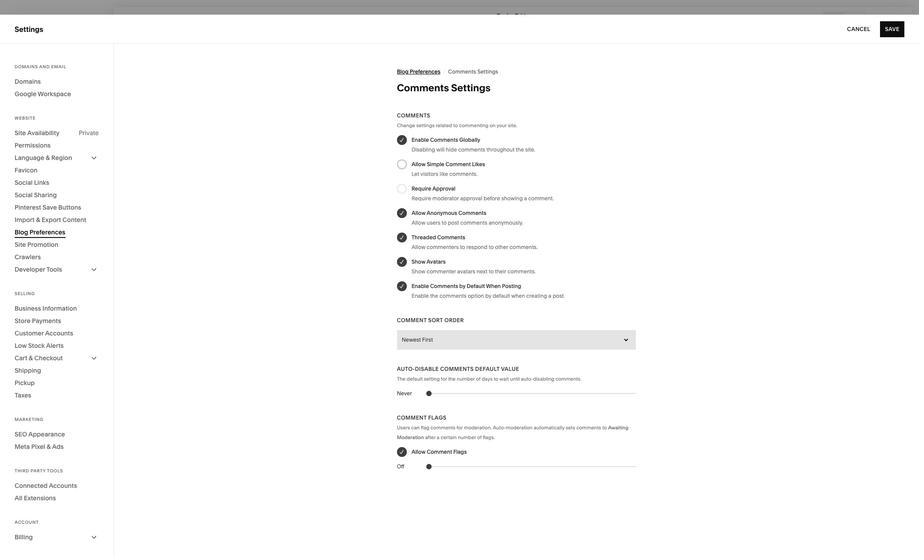 Task type: vqa. For each thing, say whether or not it's contained in the screenshot.
RANGE FIELD
yes



Task type: locate. For each thing, give the bounding box(es) containing it.
None range field
[[397, 389, 636, 399], [397, 462, 636, 472], [397, 389, 636, 399], [397, 462, 636, 472]]

2 domains from the top
[[15, 78, 41, 86]]

0 vertical spatial save
[[885, 25, 900, 32]]

1 vertical spatial save
[[43, 203, 57, 211]]

on
[[490, 122, 496, 129]]

enable up disabling on the left top of page
[[412, 137, 429, 143]]

allow for allow simple comment likes let visitors like comments.
[[412, 161, 426, 168]]

developer tools button
[[15, 263, 99, 276]]

1 enable from the top
[[412, 137, 429, 143]]

blog preferences up promotion
[[15, 228, 65, 236]]

automatically
[[534, 425, 565, 431]]

require
[[412, 185, 431, 192], [412, 195, 431, 202]]

comments inside enable comments by default when posting enable the comments option by default when creating a post.
[[430, 283, 458, 289]]

comments. right disabling
[[556, 376, 582, 382]]

cart & checkout button
[[15, 352, 99, 364]]

5 allow from the top
[[412, 449, 426, 455]]

a left post.
[[549, 293, 552, 299]]

domains inside domains google workspace
[[15, 78, 41, 86]]

accounts up all extensions link
[[49, 482, 77, 490]]

0 vertical spatial default
[[493, 293, 510, 299]]

1 vertical spatial website
[[15, 116, 36, 121]]

comment down hide
[[446, 161, 471, 168]]

comments. inside allow simple comment likes let visitors like comments.
[[449, 171, 478, 177]]

a right showing
[[524, 195, 527, 202]]

certain
[[441, 434, 457, 441]]

comments
[[448, 68, 476, 75], [397, 82, 449, 94], [397, 112, 431, 119], [430, 137, 458, 143], [459, 210, 487, 216], [437, 234, 465, 241], [430, 283, 458, 289], [440, 366, 474, 372]]

billing button
[[15, 531, 99, 543]]

1 vertical spatial blog
[[15, 228, 28, 236]]

settings down the / comments settings
[[451, 82, 491, 94]]

1 horizontal spatial for
[[457, 425, 463, 431]]

before
[[484, 195, 500, 202]]

accounts inside the connected accounts all extensions
[[49, 482, 77, 490]]

comments inside allow anonymous comments allow users to post comments anonymously.
[[461, 219, 488, 226]]

allow down threaded at left
[[412, 244, 426, 250]]

0 vertical spatial of
[[476, 376, 481, 382]]

2 social from the top
[[15, 191, 33, 199]]

comments up the threaded comments allow commenters to respond to other comments.
[[461, 219, 488, 226]]

2 vertical spatial the
[[448, 376, 456, 382]]

social up 'pinterest'
[[15, 191, 33, 199]]

to left post
[[442, 219, 447, 226]]

help
[[15, 474, 30, 483]]

blog preferences link left the /
[[397, 64, 441, 80]]

business information link
[[15, 302, 99, 315]]

4 allow from the top
[[412, 244, 426, 250]]

comments. inside auto-disable comments default value the default setting for the number of days to wait until auto-disabling comments.
[[556, 376, 582, 382]]

cancel button
[[848, 21, 871, 37]]

settings up domains and email
[[15, 25, 43, 33]]

1 horizontal spatial by
[[485, 293, 492, 299]]

blog down import
[[15, 228, 28, 236]]

enable comments globally disabling will hide comments throughout the site.
[[412, 137, 536, 153]]

show avatars show commenter avatars next to their comments.
[[412, 258, 536, 275]]

developer tools
[[15, 266, 62, 274]]

website
[[15, 55, 42, 64], [15, 116, 36, 121]]

settings right the /
[[478, 68, 498, 75]]

website up domains and email
[[15, 55, 42, 64]]

& inside dropdown button
[[46, 154, 50, 162]]

default down when on the right bottom of page
[[493, 293, 510, 299]]

& right cart at the left bottom of the page
[[29, 354, 33, 362]]

of left days
[[476, 376, 481, 382]]

blog left the /
[[397, 68, 409, 75]]

& left region
[[46, 154, 50, 162]]

1 vertical spatial auto-
[[493, 425, 506, 431]]

extensions
[[24, 494, 56, 502]]

selling up business
[[15, 291, 35, 296]]

1 vertical spatial site.
[[525, 146, 536, 153]]

0 vertical spatial social
[[15, 179, 33, 187]]

1 website from the top
[[15, 55, 42, 64]]

0 vertical spatial auto-
[[397, 366, 415, 372]]

comment up can
[[397, 414, 427, 421]]

show left avatars
[[412, 258, 426, 265]]

import & export content link
[[15, 214, 99, 226]]

tools inside dropdown button
[[46, 266, 62, 274]]

private
[[79, 129, 99, 137]]

comments down commenter in the left of the page
[[430, 283, 458, 289]]

1 domains from the top
[[15, 64, 38, 69]]

allow
[[412, 161, 426, 168], [412, 210, 426, 216], [412, 219, 426, 226], [412, 244, 426, 250], [412, 449, 426, 455]]

default for when
[[467, 283, 485, 289]]

flags.
[[483, 434, 495, 441]]

flags down after a certain number of flags.
[[453, 449, 467, 455]]

comments. up posting
[[508, 268, 536, 275]]

tools up connected accounts link
[[47, 469, 63, 473]]

0 vertical spatial default
[[467, 283, 485, 289]]

accounts
[[45, 329, 73, 337], [49, 482, 77, 490]]

favicon
[[15, 166, 38, 174]]

favicon social links social sharing pinterest save buttons import & export content
[[15, 166, 86, 224]]

1 vertical spatial marketing
[[15, 417, 44, 422]]

connected accounts link
[[15, 480, 99, 492]]

site. right the your
[[508, 122, 517, 129]]

allow simple comment likes let visitors like comments.
[[412, 161, 485, 177]]

1 vertical spatial accounts
[[49, 482, 77, 490]]

1 vertical spatial the
[[430, 293, 438, 299]]

1 horizontal spatial save
[[885, 25, 900, 32]]

allow up let
[[412, 161, 426, 168]]

of left the flags.
[[477, 434, 482, 441]]

all
[[15, 494, 22, 502]]

comment down the after
[[427, 449, 452, 455]]

default up days
[[475, 366, 500, 372]]

never
[[397, 390, 412, 397]]

buttons
[[58, 203, 81, 211]]

comments down approval
[[459, 210, 487, 216]]

domains and email
[[15, 64, 66, 69]]

1 vertical spatial settings
[[478, 68, 498, 75]]

require down let
[[412, 185, 431, 192]]

2 vertical spatial settings
[[451, 82, 491, 94]]

moderator
[[433, 195, 459, 202]]

language & region link
[[15, 152, 99, 164]]

1 horizontal spatial the
[[448, 376, 456, 382]]

the right throughout in the top right of the page
[[516, 146, 524, 153]]

1 horizontal spatial site.
[[525, 146, 536, 153]]

1 vertical spatial require
[[412, 195, 431, 202]]

domains left and on the top left of page
[[15, 64, 38, 69]]

/ comments settings
[[443, 68, 498, 75]]

0 horizontal spatial preferences
[[30, 228, 65, 236]]

1 horizontal spatial auto-
[[493, 425, 506, 431]]

showing
[[502, 195, 523, 202]]

to right related
[[453, 122, 458, 129]]

comments right disable
[[440, 366, 474, 372]]

default inside auto-disable comments default value the default setting for the number of days to wait until auto-disabling comments.
[[475, 366, 500, 372]]

comments inside enable comments globally disabling will hide comments throughout the site.
[[458, 146, 485, 153]]

default inside enable comments by default when posting enable the comments option by default when creating a post.
[[467, 283, 485, 289]]

to inside comments change settings related to commenting on your site.
[[453, 122, 458, 129]]

the up sort
[[430, 293, 438, 299]]

comments
[[458, 146, 485, 153], [461, 219, 488, 226], [440, 293, 467, 299], [431, 425, 456, 431], [577, 425, 601, 431]]

by down when on the right bottom of page
[[485, 293, 492, 299]]

tools down crawlers link on the top
[[46, 266, 62, 274]]

social links link
[[15, 176, 99, 189]]

0 vertical spatial show
[[412, 258, 426, 265]]

enable up comment sort order
[[412, 293, 429, 299]]

off
[[397, 463, 405, 470]]

default up option
[[467, 283, 485, 289]]

1 site from the top
[[15, 129, 26, 137]]

0 vertical spatial site.
[[508, 122, 517, 129]]

stock
[[28, 342, 45, 350]]

blog preferences left the /
[[397, 68, 441, 75]]

2 require from the top
[[412, 195, 431, 202]]

2 selling from the top
[[15, 291, 35, 296]]

import
[[15, 216, 35, 224]]

1 selling from the top
[[15, 71, 38, 80]]

comments. right other on the top right of page
[[510, 244, 538, 250]]

allow left users
[[412, 219, 426, 226]]

1 vertical spatial blog preferences
[[15, 228, 65, 236]]

likes
[[472, 161, 485, 168]]

2 marketing from the top
[[15, 417, 44, 422]]

site. right throughout in the top right of the page
[[525, 146, 536, 153]]

number inside auto-disable comments default value the default setting for the number of days to wait until auto-disabling comments.
[[457, 376, 475, 382]]

preferences left the /
[[410, 68, 441, 75]]

0 vertical spatial number
[[457, 376, 475, 382]]

default inside auto-disable comments default value the default setting for the number of days to wait until auto-disabling comments.
[[407, 376, 423, 382]]

sort
[[428, 317, 443, 324]]

comments left option
[[440, 293, 467, 299]]

0 vertical spatial site
[[15, 129, 26, 137]]

acuity scheduling
[[15, 135, 76, 144]]

pickup link
[[15, 377, 99, 389]]

site inside the site promotion crawlers
[[15, 241, 26, 249]]

comment
[[446, 161, 471, 168], [397, 317, 427, 324], [397, 414, 427, 421], [427, 449, 452, 455]]

moderation
[[397, 434, 424, 441]]

default right the
[[407, 376, 423, 382]]

0 horizontal spatial blog preferences link
[[15, 226, 99, 239]]

0 vertical spatial selling
[[15, 71, 38, 80]]

0 vertical spatial the
[[516, 146, 524, 153]]

blog preferences link down export
[[15, 226, 99, 239]]

preferences
[[410, 68, 441, 75], [30, 228, 65, 236]]

workspace
[[38, 90, 71, 98]]

store
[[15, 317, 30, 325]]

pinterest
[[15, 203, 41, 211]]

library
[[35, 442, 59, 451]]

for right setting at the bottom of the page
[[441, 376, 447, 382]]

moderation
[[506, 425, 533, 431]]

0 horizontal spatial by
[[460, 283, 466, 289]]

0 vertical spatial marketing
[[15, 87, 49, 96]]

1 allow from the top
[[412, 161, 426, 168]]

1 horizontal spatial blog preferences link
[[397, 64, 441, 80]]

0 horizontal spatial auto-
[[397, 366, 415, 372]]

1 vertical spatial flags
[[453, 449, 467, 455]]

0 horizontal spatial site.
[[508, 122, 517, 129]]

& left export
[[36, 216, 40, 224]]

0 horizontal spatial default
[[407, 376, 423, 382]]

0 vertical spatial for
[[441, 376, 447, 382]]

a right book
[[511, 12, 514, 19]]

language & region
[[15, 154, 72, 162]]

0 vertical spatial preferences
[[410, 68, 441, 75]]

selling down domains and email
[[15, 71, 38, 80]]

anonymous
[[427, 210, 457, 216]]

0 vertical spatial blog
[[397, 68, 409, 75]]

number left days
[[457, 376, 475, 382]]

default inside enable comments by default when posting enable the comments option by default when creating a post.
[[493, 293, 510, 299]]

email
[[51, 64, 66, 69]]

save inside favicon social links social sharing pinterest save buttons import & export content
[[43, 203, 57, 211]]

website up the site availability on the left of page
[[15, 116, 36, 121]]

comments up will
[[430, 137, 458, 143]]

2 allow from the top
[[412, 210, 426, 216]]

comments down globally
[[458, 146, 485, 153]]

& left ads
[[47, 443, 51, 451]]

newest first
[[402, 336, 433, 343]]

1 horizontal spatial default
[[493, 293, 510, 299]]

1 vertical spatial social
[[15, 191, 33, 199]]

checkout
[[34, 354, 63, 362]]

jacob
[[35, 503, 51, 509]]

2 enable from the top
[[412, 283, 429, 289]]

disable
[[415, 366, 439, 372]]

0 vertical spatial tools
[[46, 266, 62, 274]]

1 vertical spatial selling
[[15, 291, 35, 296]]

site availability
[[15, 129, 59, 137]]

website inside website link
[[15, 55, 42, 64]]

allow down moderation
[[412, 449, 426, 455]]

for up after a certain number of flags.
[[457, 425, 463, 431]]

auto- up the flags.
[[493, 425, 506, 431]]

comments inside allow anonymous comments allow users to post comments anonymously.
[[459, 210, 487, 216]]

0 vertical spatial website
[[15, 55, 42, 64]]

by down avatars
[[460, 283, 466, 289]]

comment flags
[[397, 414, 447, 421]]

to inside allow anonymous comments allow users to post comments anonymously.
[[442, 219, 447, 226]]

by
[[460, 283, 466, 289], [485, 293, 492, 299]]

0 vertical spatial require
[[412, 185, 431, 192]]

0 vertical spatial accounts
[[45, 329, 73, 337]]

2 site from the top
[[15, 241, 26, 249]]

0 horizontal spatial the
[[430, 293, 438, 299]]

permissions
[[15, 141, 51, 149]]

1 vertical spatial show
[[412, 268, 426, 275]]

1 vertical spatial blog preferences link
[[15, 226, 99, 239]]

auto- up the
[[397, 366, 415, 372]]

2 horizontal spatial the
[[516, 146, 524, 153]]

enable inside enable comments globally disabling will hide comments throughout the site.
[[412, 137, 429, 143]]

hide
[[446, 146, 457, 153]]

3 allow from the top
[[412, 219, 426, 226]]

0 vertical spatial domains
[[15, 64, 38, 69]]

a
[[511, 12, 514, 19], [524, 195, 527, 202], [549, 293, 552, 299], [437, 434, 440, 441]]

0 vertical spatial blog preferences
[[397, 68, 441, 75]]

save up export
[[43, 203, 57, 211]]

1 horizontal spatial blog
[[397, 68, 409, 75]]

the
[[397, 376, 406, 382]]

save right cancel
[[885, 25, 900, 32]]

language
[[15, 154, 44, 162]]

for inside auto-disable comments default value the default setting for the number of days to wait until auto-disabling comments.
[[441, 376, 447, 382]]

1 vertical spatial site
[[15, 241, 26, 249]]

require left moderator at the left of the page
[[412, 195, 431, 202]]

site. inside comments change settings related to commenting on your site.
[[508, 122, 517, 129]]

to right next
[[489, 268, 494, 275]]

language & region button
[[15, 152, 99, 164]]

1 vertical spatial default
[[475, 366, 500, 372]]

a inside enable comments by default when posting enable the comments option by default when creating a post.
[[549, 293, 552, 299]]

comments settings
[[397, 82, 491, 94]]

1 vertical spatial by
[[485, 293, 492, 299]]

the right setting at the bottom of the page
[[448, 376, 456, 382]]

0 vertical spatial by
[[460, 283, 466, 289]]

to inside show avatars show commenter avatars next to their comments.
[[489, 268, 494, 275]]

1 require from the top
[[412, 185, 431, 192]]

0 horizontal spatial for
[[441, 376, 447, 382]]

2 vertical spatial enable
[[412, 293, 429, 299]]

allow inside allow simple comment likes let visitors like comments.
[[412, 161, 426, 168]]

/
[[443, 68, 446, 75]]

show left commenter in the left of the page
[[412, 268, 426, 275]]

1 vertical spatial domains
[[15, 78, 41, 86]]

preferences down export
[[30, 228, 65, 236]]

a inside require approval require moderator approval before showing a comment.
[[524, 195, 527, 202]]

enable down commenter in the left of the page
[[412, 283, 429, 289]]

number down moderation.
[[458, 434, 476, 441]]

accounts down store payments link
[[45, 329, 73, 337]]

appearance
[[28, 430, 65, 438]]

domains up google in the top left of the page
[[15, 78, 41, 86]]

0 vertical spatial flags
[[428, 414, 447, 421]]

site down analytics
[[15, 129, 26, 137]]

&
[[46, 154, 50, 162], [36, 216, 40, 224], [29, 354, 33, 362], [47, 443, 51, 451]]

users can flag comments for moderation. auto-moderation automatically sets comments to
[[397, 425, 608, 431]]

1 vertical spatial default
[[407, 376, 423, 382]]

to inside auto-disable comments default value the default setting for the number of days to wait until auto-disabling comments.
[[494, 376, 499, 382]]

1 vertical spatial enable
[[412, 283, 429, 289]]

to left other on the top right of page
[[489, 244, 494, 250]]

site up crawlers
[[15, 241, 26, 249]]

when
[[511, 293, 525, 299]]

flags up flag
[[428, 414, 447, 421]]

allow left anonymous
[[412, 210, 426, 216]]

blog
[[397, 68, 409, 75], [15, 228, 28, 236]]

comments. down the likes
[[449, 171, 478, 177]]

social down favicon
[[15, 179, 33, 187]]

comments up change
[[397, 112, 431, 119]]

anonymously.
[[489, 219, 523, 226]]

0 horizontal spatial save
[[43, 203, 57, 211]]

allow for allow comment flags
[[412, 449, 426, 455]]

jacob simon
[[35, 503, 68, 509]]

comments up commenters
[[437, 234, 465, 241]]

& inside favicon social links social sharing pinterest save buttons import & export content
[[36, 216, 40, 224]]

site for site availability
[[15, 129, 26, 137]]

0 vertical spatial enable
[[412, 137, 429, 143]]

1 horizontal spatial blog preferences
[[397, 68, 441, 75]]

to left wait
[[494, 376, 499, 382]]

0 horizontal spatial blog preferences
[[15, 228, 65, 236]]

save inside button
[[885, 25, 900, 32]]



Task type: describe. For each thing, give the bounding box(es) containing it.
disabling
[[412, 146, 435, 153]]

book a table
[[497, 12, 529, 19]]

enable for enable comments globally
[[412, 137, 429, 143]]

1 horizontal spatial preferences
[[410, 68, 441, 75]]

site. inside enable comments globally disabling will hide comments throughout the site.
[[525, 146, 536, 153]]

shipping link
[[15, 364, 99, 377]]

meta
[[15, 443, 30, 451]]

low
[[15, 342, 27, 350]]

1 show from the top
[[412, 258, 426, 265]]

comment inside allow simple comment likes let visitors like comments.
[[446, 161, 471, 168]]

site for site promotion crawlers
[[15, 241, 26, 249]]

approval
[[433, 185, 456, 192]]

pixel
[[31, 443, 45, 451]]

account
[[15, 520, 39, 525]]

crawlers link
[[15, 251, 99, 263]]

will
[[436, 146, 445, 153]]

avatars
[[457, 268, 476, 275]]

acuity scheduling link
[[15, 134, 98, 145]]

their
[[495, 268, 506, 275]]

let
[[412, 171, 419, 177]]

comments right sets
[[577, 425, 601, 431]]

settings
[[416, 122, 435, 129]]

shipping pickup taxes
[[15, 367, 41, 399]]

0 vertical spatial settings
[[15, 25, 43, 33]]

social sharing link
[[15, 189, 99, 201]]

1 vertical spatial for
[[457, 425, 463, 431]]

wait
[[500, 376, 509, 382]]

to left the awaiting
[[603, 425, 607, 431]]

1 marketing from the top
[[15, 87, 49, 96]]

google
[[15, 90, 37, 98]]

order
[[445, 317, 464, 324]]

comments up certain
[[431, 425, 456, 431]]

export
[[42, 216, 61, 224]]

scheduling
[[38, 135, 76, 144]]

2 show from the top
[[412, 268, 426, 275]]

crawlers
[[15, 253, 41, 261]]

comments inside comments change settings related to commenting on your site.
[[397, 112, 431, 119]]

billing
[[15, 533, 33, 541]]

approval
[[460, 195, 482, 202]]

connected accounts all extensions
[[15, 482, 77, 502]]

availability
[[27, 129, 59, 137]]

awaiting
[[608, 425, 629, 431]]

value
[[501, 366, 519, 372]]

1 vertical spatial tools
[[47, 469, 63, 473]]

comments inside enable comments by default when posting enable the comments option by default when creating a post.
[[440, 293, 467, 299]]

billing link
[[15, 531, 99, 543]]

newest
[[402, 336, 421, 343]]

allow for allow anonymous comments allow users to post comments anonymously.
[[412, 210, 426, 216]]

taxes link
[[15, 389, 99, 402]]

commenters
[[427, 244, 459, 250]]

next
[[477, 268, 488, 275]]

allow inside the threaded comments allow commenters to respond to other comments.
[[412, 244, 426, 250]]

asset
[[15, 442, 34, 451]]

comments right the /
[[448, 68, 476, 75]]

0 horizontal spatial flags
[[428, 414, 447, 421]]

analytics link
[[15, 118, 98, 129]]

domains for google
[[15, 78, 41, 86]]

2 website from the top
[[15, 116, 36, 121]]

accounts inside business information store payments customer accounts low stock alerts
[[45, 329, 73, 337]]

the inside enable comments by default when posting enable the comments option by default when creating a post.
[[430, 293, 438, 299]]

region
[[51, 154, 72, 162]]

a right the after
[[437, 434, 440, 441]]

comments down the /
[[397, 82, 449, 94]]

visitors
[[421, 171, 438, 177]]

users
[[397, 425, 410, 431]]

marketing link
[[15, 86, 98, 97]]

1 horizontal spatial flags
[[453, 449, 467, 455]]

cart & checkout
[[15, 354, 63, 362]]

comments change settings related to commenting on your site.
[[397, 112, 517, 129]]

book
[[497, 12, 510, 19]]

alerts
[[46, 342, 64, 350]]

comment sort order
[[397, 317, 464, 324]]

like
[[440, 171, 448, 177]]

connected
[[15, 482, 48, 490]]

of inside auto-disable comments default value the default setting for the number of days to wait until auto-disabling comments.
[[476, 376, 481, 382]]

users
[[427, 219, 441, 226]]

& inside dropdown button
[[29, 354, 33, 362]]

respond
[[467, 244, 488, 250]]

edit button
[[117, 11, 142, 27]]

comments inside enable comments globally disabling will hide comments throughout the site.
[[430, 137, 458, 143]]

simple
[[427, 161, 445, 168]]

change
[[397, 122, 415, 129]]

threaded
[[412, 234, 436, 241]]

setting
[[424, 376, 440, 382]]

the inside enable comments globally disabling will hide comments throughout the site.
[[516, 146, 524, 153]]

post.
[[553, 293, 565, 299]]

cart
[[15, 354, 27, 362]]

comments. inside show avatars show commenter avatars next to their comments.
[[508, 268, 536, 275]]

require approval require moderator approval before showing a comment.
[[412, 185, 554, 202]]

selling inside 'link'
[[15, 71, 38, 80]]

can
[[411, 425, 420, 431]]

selling link
[[15, 70, 98, 81]]

comments. inside the threaded comments allow commenters to respond to other comments.
[[510, 244, 538, 250]]

domains link
[[15, 75, 99, 88]]

third
[[15, 469, 29, 473]]

business information store payments customer accounts low stock alerts
[[15, 305, 77, 350]]

analytics
[[15, 119, 46, 128]]

comments inside the threaded comments allow commenters to respond to other comments.
[[437, 234, 465, 241]]

the inside auto-disable comments default value the default setting for the number of days to wait until auto-disabling comments.
[[448, 376, 456, 382]]

sets
[[566, 425, 575, 431]]

taxes
[[15, 391, 31, 399]]

option
[[468, 293, 484, 299]]

pickup
[[15, 379, 35, 387]]

awaiting moderation
[[397, 425, 629, 441]]

& inside the seo appearance meta pixel & ads
[[47, 443, 51, 451]]

customer accounts link
[[15, 327, 99, 340]]

1 vertical spatial preferences
[[30, 228, 65, 236]]

to left the respond at right top
[[460, 244, 465, 250]]

post
[[448, 219, 459, 226]]

1 vertical spatial number
[[458, 434, 476, 441]]

comment up "newest"
[[397, 317, 427, 324]]

3 enable from the top
[[412, 293, 429, 299]]

domains for and
[[15, 64, 38, 69]]

1 social from the top
[[15, 179, 33, 187]]

sharing
[[34, 191, 57, 199]]

auto-disable comments default value the default setting for the number of days to wait until auto-disabling comments.
[[397, 366, 582, 382]]

simon
[[52, 503, 68, 509]]

enable comments by default when posting enable the comments option by default when creating a post.
[[412, 283, 565, 299]]

pinterest save buttons link
[[15, 201, 99, 214]]

cancel
[[848, 25, 871, 32]]

0 horizontal spatial blog
[[15, 228, 28, 236]]

default for value
[[475, 366, 500, 372]]

auto- inside auto-disable comments default value the default setting for the number of days to wait until auto-disabling comments.
[[397, 366, 415, 372]]

0 vertical spatial blog preferences link
[[397, 64, 441, 80]]

comments inside auto-disable comments default value the default setting for the number of days to wait until auto-disabling comments.
[[440, 366, 474, 372]]

enable for enable comments by default when posting
[[412, 283, 429, 289]]

seo
[[15, 430, 27, 438]]

shipping
[[15, 367, 41, 375]]

comment.
[[528, 195, 554, 202]]

1 vertical spatial of
[[477, 434, 482, 441]]



